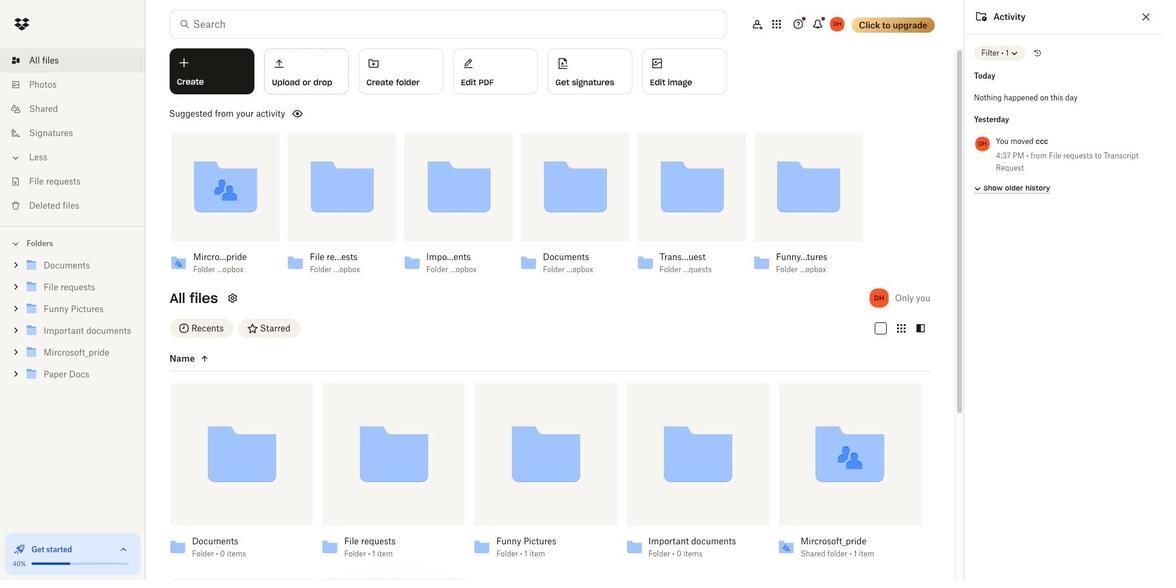 Task type: locate. For each thing, give the bounding box(es) containing it.
list
[[0, 41, 145, 227]]

getting started progress progress bar
[[32, 563, 70, 566]]

group
[[0, 253, 145, 395]]

list item
[[0, 48, 145, 73]]

folder, documents row
[[165, 384, 313, 568]]

dropbox image
[[10, 12, 34, 36]]

rewind this folder image
[[1033, 48, 1043, 58]]

folder, file requests row
[[318, 384, 465, 568]]



Task type: vqa. For each thing, say whether or not it's contained in the screenshot.
"requests" within the File requests link
no



Task type: describe. For each thing, give the bounding box(es) containing it.
folder, important documents row
[[622, 384, 769, 568]]

close right sidebar image
[[1139, 10, 1153, 24]]

folder, paper docs row
[[170, 580, 313, 581]]

less image
[[10, 152, 22, 164]]

folder, funny pictures row
[[470, 384, 617, 568]]

file, _ my paper doc.papert row
[[322, 580, 465, 581]]

shared folder, mircrosoft_pride row
[[774, 384, 921, 568]]

Search in folder "Dropbox" text field
[[193, 17, 702, 32]]



